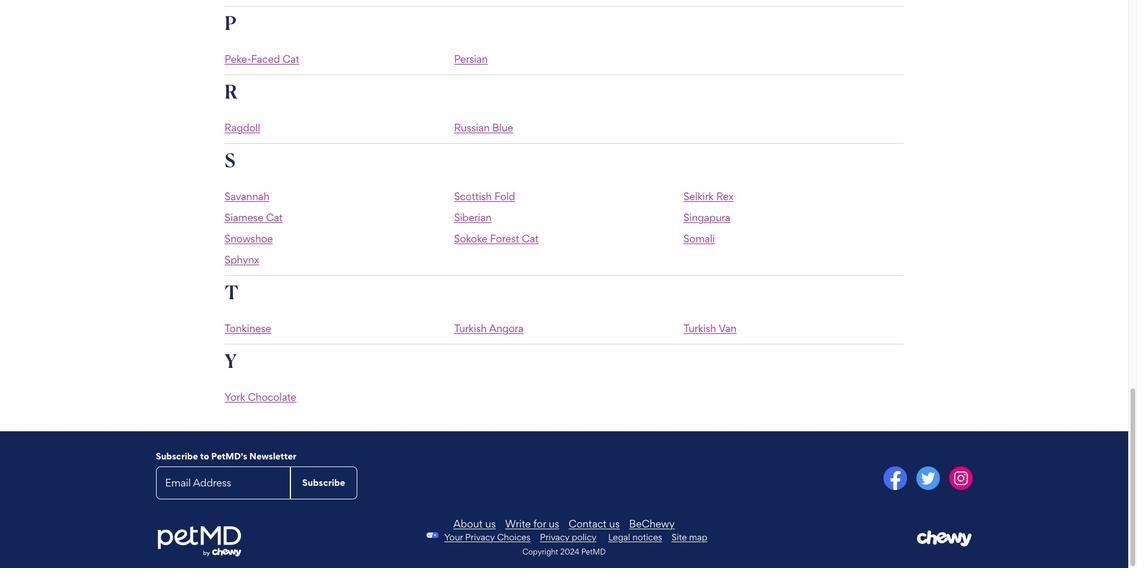 Task type: describe. For each thing, give the bounding box(es) containing it.
2 privacy from the left
[[540, 532, 570, 543]]

subscribe for subscribe
[[302, 477, 345, 488]]

snowshoe link
[[225, 232, 273, 245]]

site map link
[[672, 532, 707, 543]]

chewy logo image
[[917, 530, 973, 547]]

selkirk rex
[[684, 190, 734, 202]]

turkish angora
[[454, 322, 524, 334]]

somali
[[684, 232, 715, 245]]

bechewy link
[[629, 517, 675, 530]]

york
[[225, 391, 245, 403]]

persian
[[454, 53, 488, 65]]

snowshoe
[[225, 232, 273, 245]]

copyright 2024 petmd
[[523, 547, 606, 556]]

map
[[689, 532, 707, 543]]

newsletter
[[249, 451, 296, 462]]

twitter image
[[916, 466, 940, 490]]

legal notices
[[608, 532, 662, 543]]

sphynx link
[[225, 253, 259, 266]]

subscribe for subscribe to petmd's newsletter
[[156, 451, 198, 462]]

persian link
[[454, 53, 488, 65]]

my privacy choices image
[[421, 532, 444, 538]]

facebook image
[[883, 466, 907, 490]]

contact
[[569, 517, 607, 530]]

angora
[[489, 322, 524, 334]]

faced
[[251, 53, 280, 65]]

siamese
[[225, 211, 263, 223]]

notices
[[633, 532, 662, 543]]

s
[[225, 148, 236, 172]]

social element
[[569, 466, 973, 492]]

chocolate
[[248, 391, 296, 403]]

york chocolate link
[[225, 391, 296, 403]]

selkirk rex link
[[684, 190, 734, 202]]

legal
[[608, 532, 630, 543]]

policy
[[572, 532, 597, 543]]

site map
[[672, 532, 707, 543]]

van
[[719, 322, 737, 334]]

sokoke forest cat link
[[454, 232, 539, 245]]

somali link
[[684, 232, 715, 245]]

scottish fold link
[[454, 190, 515, 202]]

siamese cat link
[[225, 211, 283, 223]]

russian blue
[[454, 121, 513, 134]]

sokoke forest cat
[[454, 232, 539, 245]]

about us
[[454, 517, 496, 530]]

copyright
[[523, 547, 558, 556]]

turkish van
[[684, 322, 737, 334]]

subscribe button
[[291, 466, 357, 499]]

2024
[[560, 547, 579, 556]]

forest
[[490, 232, 519, 245]]

rex
[[716, 190, 734, 202]]

t
[[225, 280, 239, 304]]

tonkinese link
[[225, 322, 271, 334]]

contact us link
[[569, 517, 620, 530]]

about us link
[[454, 517, 496, 530]]

bechewy
[[629, 517, 675, 530]]

instagram image
[[949, 466, 973, 490]]

privacy policy link
[[540, 532, 597, 543]]

for
[[534, 517, 546, 530]]



Task type: locate. For each thing, give the bounding box(es) containing it.
0 horizontal spatial privacy
[[465, 532, 495, 543]]

sokoke
[[454, 232, 488, 245]]

subscribe inside button
[[302, 477, 345, 488]]

privacy policy
[[540, 532, 597, 543]]

about
[[454, 517, 483, 530]]

privacy element
[[421, 532, 597, 543]]

selkirk
[[684, 190, 714, 202]]

petmd
[[581, 547, 606, 556]]

turkish for turkish van
[[684, 322, 716, 334]]

turkish van link
[[684, 322, 737, 334]]

turkish left van
[[684, 322, 716, 334]]

us for contact us
[[609, 517, 620, 530]]

tonkinese
[[225, 322, 271, 334]]

to
[[200, 451, 209, 462]]

0 vertical spatial cat
[[283, 53, 299, 65]]

us up your privacy choices at left bottom
[[485, 517, 496, 530]]

cat for peke-faced cat
[[283, 53, 299, 65]]

2 turkish from the left
[[684, 322, 716, 334]]

r
[[225, 80, 238, 103]]

cat
[[283, 53, 299, 65], [266, 211, 283, 223], [522, 232, 539, 245]]

york chocolate
[[225, 391, 296, 403]]

scottish
[[454, 190, 492, 202]]

siamese cat
[[225, 211, 283, 223]]

write for us
[[505, 517, 559, 530]]

0 horizontal spatial us
[[485, 517, 496, 530]]

write
[[505, 517, 531, 530]]

p
[[225, 11, 236, 35]]

site
[[672, 532, 687, 543]]

1 turkish from the left
[[454, 322, 487, 334]]

blue
[[492, 121, 513, 134]]

your
[[444, 532, 463, 543]]

siberian link
[[454, 211, 492, 223]]

ragdoll link
[[225, 121, 260, 134]]

turkish angora link
[[454, 322, 524, 334]]

2 us from the left
[[549, 517, 559, 530]]

russian
[[454, 121, 490, 134]]

petmd home image
[[156, 525, 242, 558]]

1 horizontal spatial turkish
[[684, 322, 716, 334]]

2 vertical spatial cat
[[522, 232, 539, 245]]

1 us from the left
[[485, 517, 496, 530]]

your privacy choices link
[[444, 532, 531, 543]]

1 vertical spatial subscribe
[[302, 477, 345, 488]]

turkish for turkish angora
[[454, 322, 487, 334]]

0 vertical spatial subscribe
[[156, 451, 198, 462]]

russian blue link
[[454, 121, 513, 134]]

singapura link
[[684, 211, 731, 223]]

siberian
[[454, 211, 492, 223]]

privacy
[[465, 532, 495, 543], [540, 532, 570, 543]]

1 privacy from the left
[[465, 532, 495, 543]]

peke-faced cat link
[[225, 53, 299, 65]]

ragdoll
[[225, 121, 260, 134]]

peke-
[[225, 53, 251, 65]]

us right the for
[[549, 517, 559, 530]]

0 horizontal spatial turkish
[[454, 322, 487, 334]]

contact us
[[569, 517, 620, 530]]

fold
[[494, 190, 515, 202]]

3 us from the left
[[609, 517, 620, 530]]

us
[[485, 517, 496, 530], [549, 517, 559, 530], [609, 517, 620, 530]]

2 horizontal spatial us
[[609, 517, 620, 530]]

scottish fold
[[454, 190, 515, 202]]

us for about us
[[485, 517, 496, 530]]

us up legal
[[609, 517, 620, 530]]

1 horizontal spatial privacy
[[540, 532, 570, 543]]

write for us link
[[505, 517, 559, 530]]

sphynx
[[225, 253, 259, 266]]

legal notices link
[[608, 532, 662, 543]]

1 horizontal spatial subscribe
[[302, 477, 345, 488]]

subscribe
[[156, 451, 198, 462], [302, 477, 345, 488]]

singapura
[[684, 211, 731, 223]]

y
[[225, 349, 237, 372]]

cat right faced
[[283, 53, 299, 65]]

privacy down "about us"
[[465, 532, 495, 543]]

cat right siamese on the top of the page
[[266, 211, 283, 223]]

1 vertical spatial cat
[[266, 211, 283, 223]]

1 horizontal spatial us
[[549, 517, 559, 530]]

cat right forest
[[522, 232, 539, 245]]

turkish left angora
[[454, 322, 487, 334]]

subscribe to petmd's newsletter
[[156, 451, 296, 462]]

petmd's
[[211, 451, 247, 462]]

savannah
[[225, 190, 269, 202]]

turkish
[[454, 322, 487, 334], [684, 322, 716, 334]]

cat for sokoke forest cat
[[522, 232, 539, 245]]

choices
[[497, 532, 531, 543]]

0 horizontal spatial subscribe
[[156, 451, 198, 462]]

privacy down about petmd element
[[540, 532, 570, 543]]

savannah link
[[225, 190, 269, 202]]

about petmd element
[[293, 517, 835, 530]]

None email field
[[156, 466, 291, 499]]

legal element
[[608, 532, 707, 543]]

your privacy choices
[[444, 532, 531, 543]]

peke-faced cat
[[225, 53, 299, 65]]



Task type: vqa. For each thing, say whether or not it's contained in the screenshot.
Ehrlichiosis in Dogs
no



